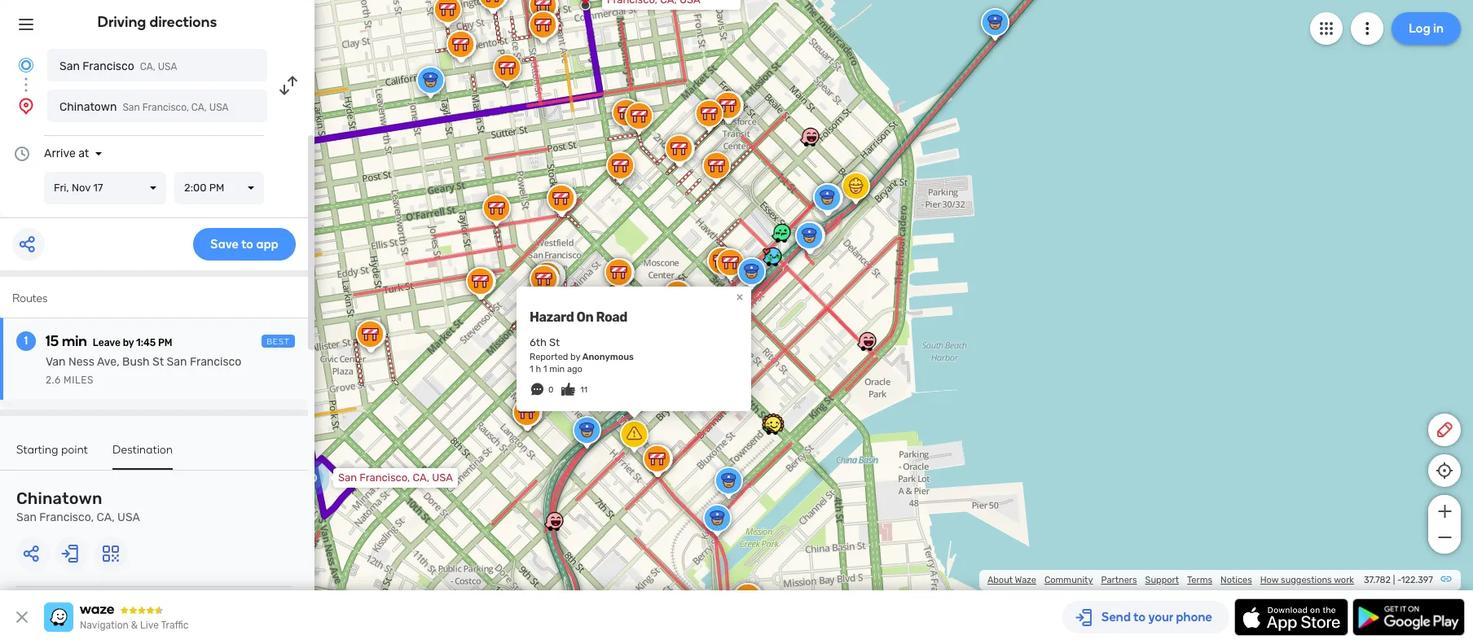 Task type: locate. For each thing, give the bounding box(es) containing it.
1 vertical spatial francisco,
[[360, 472, 410, 484]]

0 horizontal spatial by
[[123, 337, 134, 349]]

fri, nov 17
[[54, 182, 103, 194]]

1 vertical spatial st
[[152, 355, 164, 369]]

chinatown
[[60, 100, 117, 114], [16, 489, 102, 509]]

how suggestions work link
[[1261, 576, 1355, 586]]

by left 1:45
[[123, 337, 134, 349]]

how
[[1261, 576, 1279, 586]]

0 horizontal spatial min
[[62, 333, 87, 351]]

h
[[536, 364, 541, 375]]

francisco down "driving"
[[83, 60, 134, 73]]

destination button
[[113, 443, 173, 470]]

ca,
[[140, 61, 155, 73], [191, 102, 207, 113], [413, 472, 430, 484], [97, 511, 115, 525]]

destination
[[113, 443, 173, 457]]

chinatown san francisco, ca, usa
[[60, 100, 229, 114], [16, 489, 140, 525]]

1 vertical spatial chinatown san francisco, ca, usa
[[16, 489, 140, 525]]

0 horizontal spatial st
[[152, 355, 164, 369]]

usa
[[158, 61, 177, 73], [209, 102, 229, 113], [432, 472, 453, 484], [117, 511, 140, 525]]

van ness ave, bush st san francisco 2.6 miles
[[46, 355, 242, 386]]

francisco
[[83, 60, 134, 73], [190, 355, 242, 369]]

2:00
[[184, 182, 207, 194]]

chinatown up at
[[60, 100, 117, 114]]

pm
[[209, 182, 224, 194], [158, 337, 172, 349]]

francisco,
[[142, 102, 189, 113], [360, 472, 410, 484], [39, 511, 94, 525]]

1 right h
[[544, 364, 547, 375]]

partners
[[1102, 576, 1138, 586]]

|
[[1394, 576, 1396, 586]]

0 vertical spatial francisco
[[83, 60, 134, 73]]

link image
[[1440, 573, 1453, 586]]

st
[[549, 337, 560, 349], [152, 355, 164, 369]]

by
[[123, 337, 134, 349], [571, 352, 581, 363]]

min
[[62, 333, 87, 351], [550, 364, 565, 375]]

0 vertical spatial min
[[62, 333, 87, 351]]

suggestions
[[1281, 576, 1333, 586]]

0 horizontal spatial pm
[[158, 337, 172, 349]]

routes
[[12, 292, 48, 306]]

0 horizontal spatial 1
[[24, 334, 28, 348]]

chinatown san francisco, ca, usa down san francisco ca, usa
[[60, 100, 229, 114]]

1 vertical spatial by
[[571, 352, 581, 363]]

1
[[24, 334, 28, 348], [530, 364, 534, 375], [544, 364, 547, 375]]

2 horizontal spatial 1
[[544, 364, 547, 375]]

by up ago
[[571, 352, 581, 363]]

min up "ness"
[[62, 333, 87, 351]]

1 horizontal spatial st
[[549, 337, 560, 349]]

by for min
[[123, 337, 134, 349]]

37.782
[[1365, 576, 1391, 586]]

15
[[46, 333, 59, 351]]

fri, nov 17 list box
[[44, 172, 166, 205]]

0 vertical spatial francisco,
[[142, 102, 189, 113]]

11
[[581, 386, 588, 395]]

st right bush
[[152, 355, 164, 369]]

chinatown san francisco, ca, usa down point on the bottom of the page
[[16, 489, 140, 525]]

2 horizontal spatial francisco,
[[360, 472, 410, 484]]

2:00 pm list box
[[174, 172, 264, 205]]

nov
[[72, 182, 90, 194]]

usa inside san francisco ca, usa
[[158, 61, 177, 73]]

ave,
[[97, 355, 120, 369]]

francisco right bush
[[190, 355, 242, 369]]

community
[[1045, 576, 1094, 586]]

san
[[60, 60, 80, 73], [123, 102, 140, 113], [167, 355, 187, 369], [338, 472, 357, 484], [16, 511, 37, 525]]

work
[[1335, 576, 1355, 586]]

min down reported
[[550, 364, 565, 375]]

0 vertical spatial st
[[549, 337, 560, 349]]

pm right 2:00
[[209, 182, 224, 194]]

1 vertical spatial min
[[550, 364, 565, 375]]

pm inside list box
[[209, 182, 224, 194]]

1 left 15
[[24, 334, 28, 348]]

st up reported
[[549, 337, 560, 349]]

1 left h
[[530, 364, 534, 375]]

1 horizontal spatial pm
[[209, 182, 224, 194]]

1 vertical spatial francisco
[[190, 355, 242, 369]]

anonymous
[[583, 352, 634, 363]]

0 vertical spatial pm
[[209, 182, 224, 194]]

6th st reported by anonymous 1 h 1 min ago
[[530, 337, 634, 375]]

2:00 pm
[[184, 182, 224, 194]]

pm right 1:45
[[158, 337, 172, 349]]

terms link
[[1188, 576, 1213, 586]]

2.6
[[46, 375, 61, 386]]

st inside 6th st reported by anonymous 1 h 1 min ago
[[549, 337, 560, 349]]

1 vertical spatial chinatown
[[16, 489, 102, 509]]

0 horizontal spatial francisco,
[[39, 511, 94, 525]]

0
[[549, 386, 554, 395]]

0 vertical spatial by
[[123, 337, 134, 349]]

support link
[[1146, 576, 1180, 586]]

0 horizontal spatial francisco
[[83, 60, 134, 73]]

1 vertical spatial pm
[[158, 337, 172, 349]]

chinatown down 'starting point' button
[[16, 489, 102, 509]]

by inside 15 min leave by 1:45 pm
[[123, 337, 134, 349]]

location image
[[16, 96, 36, 116]]

1 horizontal spatial min
[[550, 364, 565, 375]]

notices
[[1221, 576, 1253, 586]]

1 horizontal spatial francisco,
[[142, 102, 189, 113]]

st inside van ness ave, bush st san francisco 2.6 miles
[[152, 355, 164, 369]]

1 horizontal spatial francisco
[[190, 355, 242, 369]]

1:45
[[136, 337, 156, 349]]

starting point button
[[16, 443, 88, 469]]

miles
[[64, 375, 94, 386]]

bush
[[122, 355, 150, 369]]

traffic
[[161, 620, 189, 632]]

6th
[[530, 337, 547, 349]]

about
[[988, 576, 1013, 586]]

terms
[[1188, 576, 1213, 586]]

by inside 6th st reported by anonymous 1 h 1 min ago
[[571, 352, 581, 363]]

1 horizontal spatial by
[[571, 352, 581, 363]]



Task type: vqa. For each thing, say whether or not it's contained in the screenshot.
left road closed image
no



Task type: describe. For each thing, give the bounding box(es) containing it.
community link
[[1045, 576, 1094, 586]]

zoom in image
[[1435, 502, 1455, 522]]

15 min leave by 1:45 pm
[[46, 333, 172, 351]]

best
[[267, 337, 290, 347]]

122.397
[[1402, 576, 1434, 586]]

road
[[596, 310, 628, 325]]

-
[[1398, 576, 1402, 586]]

leave
[[93, 337, 121, 349]]

arrive
[[44, 147, 76, 161]]

waze
[[1015, 576, 1037, 586]]

37.782 | -122.397
[[1365, 576, 1434, 586]]

0 vertical spatial chinatown
[[60, 100, 117, 114]]

about waze link
[[988, 576, 1037, 586]]

ca, inside san francisco ca, usa
[[140, 61, 155, 73]]

live
[[140, 620, 159, 632]]

zoom out image
[[1435, 528, 1455, 548]]

0 vertical spatial chinatown san francisco, ca, usa
[[60, 100, 229, 114]]

2 vertical spatial francisco,
[[39, 511, 94, 525]]

about waze community partners support terms notices how suggestions work
[[988, 576, 1355, 586]]

van
[[46, 355, 66, 369]]

× link
[[733, 289, 748, 305]]

17
[[93, 182, 103, 194]]

driving directions
[[97, 13, 217, 31]]

ago
[[567, 364, 583, 375]]

min inside 6th st reported by anonymous 1 h 1 min ago
[[550, 364, 565, 375]]

pm inside 15 min leave by 1:45 pm
[[158, 337, 172, 349]]

arrive at
[[44, 147, 89, 161]]

chinatown inside chinatown san francisco, ca, usa
[[16, 489, 102, 509]]

partners link
[[1102, 576, 1138, 586]]

ness
[[68, 355, 94, 369]]

point
[[61, 443, 88, 457]]

navigation
[[80, 620, 129, 632]]

francisco inside van ness ave, bush st san francisco 2.6 miles
[[190, 355, 242, 369]]

navigation & live traffic
[[80, 620, 189, 632]]

support
[[1146, 576, 1180, 586]]

×
[[737, 289, 744, 305]]

pencil image
[[1436, 421, 1455, 440]]

reported
[[530, 352, 568, 363]]

current location image
[[16, 55, 36, 75]]

by for st
[[571, 352, 581, 363]]

directions
[[150, 13, 217, 31]]

san francisco ca, usa
[[60, 60, 177, 73]]

x image
[[12, 608, 32, 628]]

notices link
[[1221, 576, 1253, 586]]

starting point
[[16, 443, 88, 457]]

on
[[577, 310, 594, 325]]

hazard on road
[[530, 310, 628, 325]]

clock image
[[12, 144, 32, 164]]

starting
[[16, 443, 58, 457]]

hazard
[[530, 310, 574, 325]]

san francisco, ca, usa
[[338, 472, 453, 484]]

fri,
[[54, 182, 69, 194]]

at
[[78, 147, 89, 161]]

1 horizontal spatial 1
[[530, 364, 534, 375]]

san inside van ness ave, bush st san francisco 2.6 miles
[[167, 355, 187, 369]]

&
[[131, 620, 138, 632]]

driving
[[97, 13, 146, 31]]



